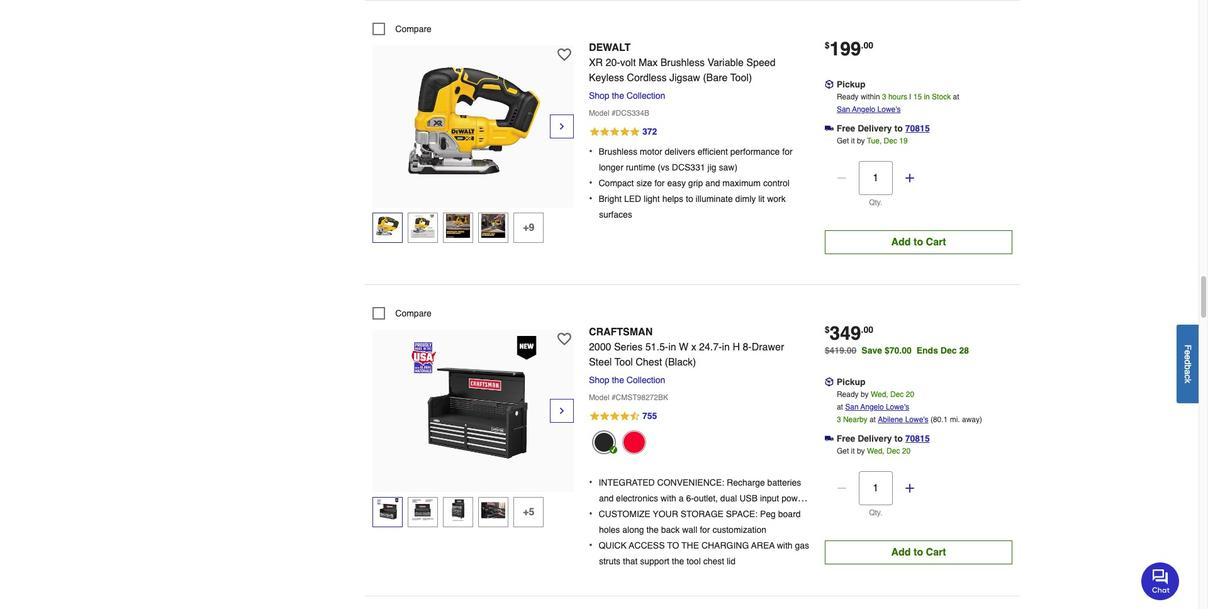 Task type: describe. For each thing, give the bounding box(es) containing it.
truck filled image for dewalt xr 20-volt max brushless variable speed keyless cordless jigsaw (bare tool)
[[825, 124, 834, 133]]

$419.00
[[825, 345, 857, 355]]

chevron right image
[[557, 120, 567, 133]]

recharge
[[727, 478, 765, 488]]

ready for ready by wed, dec 20 at san angelo lowe's 3 nearby at abilene lowe's (80.1 mi. away)
[[837, 390, 859, 399]]

chest
[[636, 357, 662, 368]]

19
[[900, 136, 908, 145]]

lid
[[727, 557, 736, 567]]

dual
[[721, 494, 737, 504]]

surfaces
[[599, 210, 632, 220]]

6 • from the top
[[589, 540, 593, 552]]

add to cart for xr 20-volt max brushless variable speed keyless cordless jigsaw (bare tool)
[[892, 237, 946, 248]]

# for xr 20-volt max brushless variable speed keyless cordless jigsaw (bare tool)
[[612, 109, 616, 118]]

lowe's inside ready within 3 hours | 15 in stock at san angelo lowe's
[[878, 105, 901, 114]]

4.5 stars image
[[589, 409, 658, 424]]

maximum
[[723, 178, 761, 188]]

.00 for 349
[[861, 325, 874, 335]]

add to cart for 2000 series 51.5-in w x 24.7-in h 8-drawer steel tool chest (black)
[[892, 547, 946, 558]]

max
[[639, 57, 658, 68]]

70815 for dewalt xr 20-volt max brushless variable speed keyless cordless jigsaw (bare tool)
[[906, 123, 930, 133]]

5002904167 element
[[373, 307, 432, 320]]

helps
[[663, 194, 684, 204]]

longer
[[599, 163, 624, 173]]

dcs331
[[672, 163, 705, 173]]

actual price $199.00 element
[[825, 38, 874, 60]]

input
[[760, 494, 779, 504]]

power
[[782, 494, 806, 504]]

by inside ready by wed, dec 20 at san angelo lowe's 3 nearby at abilene lowe's (80.1 mi. away)
[[861, 390, 869, 399]]

cart for dewalt xr 20-volt max brushless variable speed keyless cordless jigsaw (bare tool)
[[926, 237, 946, 248]]

the
[[682, 541, 699, 551]]

.00 for 199
[[861, 40, 874, 50]]

(black)
[[665, 357, 696, 368]]

dewalt
[[589, 42, 631, 53]]

d
[[1183, 360, 1193, 365]]

convenience:
[[657, 478, 725, 488]]

the left tool
[[672, 557, 684, 567]]

dcs334b
[[616, 109, 649, 118]]

28
[[959, 345, 969, 355]]

grip
[[688, 178, 703, 188]]

by for craftsman 2000 series 51.5-in w x 24.7-in h 8-drawer steel tool chest (black)
[[857, 447, 865, 456]]

save
[[862, 345, 882, 355]]

charging
[[702, 541, 749, 551]]

craftsman
[[589, 327, 653, 338]]

$ 199 .00
[[825, 38, 874, 60]]

pickup for xr 20-volt max brushless variable speed keyless cordless jigsaw (bare tool)
[[837, 79, 866, 89]]

dewalt xr 20-volt max brushless variable speed keyless cordless jigsaw (bare tool)
[[589, 42, 776, 84]]

5 stars image
[[589, 124, 658, 140]]

delivery for craftsman 2000 series 51.5-in w x 24.7-in h 8-drawer steel tool chest (black)
[[858, 433, 892, 444]]

collection for volt
[[627, 90, 665, 101]]

customize
[[599, 509, 651, 519]]

20-
[[606, 57, 620, 68]]

add to cart button for xr 20-volt max brushless variable speed keyless cordless jigsaw (bare tool)
[[825, 230, 1013, 254]]

model # dcs334b
[[589, 109, 649, 118]]

craftsman 2000 series 51.5-in w x 24.7-in h 8-drawer steel tool chest (black)
[[589, 327, 784, 368]]

tool)
[[731, 72, 752, 84]]

ends
[[917, 345, 938, 355]]

20 inside ready by wed, dec 20 at san angelo lowe's 3 nearby at abilene lowe's (80.1 mi. away)
[[906, 390, 915, 399]]

that
[[623, 557, 638, 567]]

• inside • integrated convenience: recharge batteries and electronics with a 6-outlet, dual usb input power strip
[[589, 477, 593, 489]]

peg
[[760, 509, 776, 519]]

easy
[[667, 178, 686, 188]]

pickup for 2000 series 51.5-in w x 24.7-in h 8-drawer steel tool chest (black)
[[837, 377, 866, 387]]

372 button
[[589, 124, 810, 140]]

(vs
[[658, 163, 670, 173]]

san inside ready by wed, dec 20 at san angelo lowe's 3 nearby at abilene lowe's (80.1 mi. away)
[[845, 403, 859, 411]]

gallery item 0 image for +9
[[404, 51, 543, 190]]

f e e d b a c k button
[[1177, 325, 1199, 403]]

strip
[[599, 509, 616, 519]]

it for dewalt xr 20-volt max brushless variable speed keyless cordless jigsaw (bare tool)
[[851, 136, 855, 145]]

control
[[763, 178, 790, 188]]

delivery for dewalt xr 20-volt max brushless variable speed keyless cordless jigsaw (bare tool)
[[858, 123, 892, 133]]

tool
[[687, 557, 701, 567]]

along
[[623, 525, 644, 535]]

jigsaw
[[670, 72, 700, 84]]

f e e d b a c k
[[1183, 344, 1193, 383]]

san angelo lowe's button for wed, dec 20
[[845, 401, 909, 413]]

hours
[[889, 92, 908, 101]]

keyless
[[589, 72, 624, 84]]

1 horizontal spatial in
[[722, 342, 730, 353]]

performance
[[731, 147, 780, 157]]

compact
[[599, 178, 634, 188]]

quick
[[599, 541, 627, 551]]

ready by wed, dec 20 at san angelo lowe's 3 nearby at abilene lowe's (80.1 mi. away)
[[837, 390, 982, 424]]

$ for 199
[[825, 40, 830, 50]]

to
[[667, 541, 679, 551]]

51.5-
[[646, 342, 669, 353]]

saw)
[[719, 163, 738, 173]]

steel
[[589, 357, 612, 368]]

free for 2000 series 51.5-in w x 24.7-in h 8-drawer steel tool chest (black)
[[837, 433, 855, 444]]

• integrated convenience: recharge batteries and electronics with a 6-outlet, dual usb input power strip
[[589, 477, 806, 519]]

cordless
[[627, 72, 667, 84]]

$ 349 .00
[[825, 322, 874, 344]]

2 vertical spatial lowe's
[[905, 415, 929, 424]]

1 e from the top
[[1183, 350, 1193, 355]]

savings save $70.00 element
[[862, 345, 974, 355]]

it for craftsman 2000 series 51.5-in w x 24.7-in h 8-drawer steel tool chest (black)
[[851, 447, 855, 456]]

+9
[[523, 222, 535, 233]]

b
[[1183, 365, 1193, 369]]

light
[[644, 194, 660, 204]]

0 horizontal spatial in
[[669, 342, 676, 353]]

black image
[[592, 431, 616, 455]]

8-
[[743, 342, 752, 353]]

work
[[767, 194, 786, 204]]

gas
[[795, 541, 809, 551]]

compare for dewalt
[[395, 24, 432, 34]]

angelo inside ready within 3 hours | 15 in stock at san angelo lowe's
[[852, 105, 876, 114]]

collection for 51.5-
[[627, 375, 665, 385]]

model for 2000 series 51.5-in w x 24.7-in h 8-drawer steel tool chest (black)
[[589, 393, 610, 402]]

your
[[653, 509, 678, 519]]

755
[[643, 411, 657, 421]]

san angelo lowe's button for 3 hours
[[837, 103, 901, 116]]

jig
[[708, 163, 717, 173]]

5 • from the top
[[589, 509, 593, 520]]

# for 2000 series 51.5-in w x 24.7-in h 8-drawer steel tool chest (black)
[[612, 393, 616, 402]]

efficient
[[698, 147, 728, 157]]

get for dewalt xr 20-volt max brushless variable speed keyless cordless jigsaw (bare tool)
[[837, 136, 849, 145]]

stock
[[932, 92, 951, 101]]

24.7-
[[699, 342, 722, 353]]

6-
[[686, 494, 694, 504]]

x
[[691, 342, 696, 353]]

san inside ready within 3 hours | 15 in stock at san angelo lowe's
[[837, 105, 850, 114]]

f
[[1183, 344, 1193, 350]]

cart for craftsman 2000 series 51.5-in w x 24.7-in h 8-drawer steel tool chest (black)
[[926, 547, 946, 558]]



Task type: locate. For each thing, give the bounding box(es) containing it.
lowe's
[[878, 105, 901, 114], [886, 403, 909, 411], [905, 415, 929, 424]]

truck filled image
[[825, 124, 834, 133], [825, 434, 834, 443]]

1 delivery from the top
[[858, 123, 892, 133]]

a left "6-"
[[679, 494, 684, 504]]

1 stepper number input field with increment and decrement buttons number field from the top
[[859, 161, 893, 195]]

1 horizontal spatial and
[[706, 178, 720, 188]]

ready for ready within 3 hours | 15 in stock at san angelo lowe's
[[837, 92, 859, 101]]

shop the collection link
[[589, 90, 670, 101], [589, 375, 670, 385]]

1 vertical spatial wed,
[[867, 447, 885, 456]]

0 vertical spatial model
[[589, 109, 610, 118]]

1 vertical spatial .00
[[861, 325, 874, 335]]

brushless up 'jigsaw'
[[661, 57, 705, 68]]

brushless inside • brushless motor delivers efficient performance for longer runtime (vs dcs331 jig saw) • compact size for easy grip and maximum control • bright led light helps to illuminate dimly lit work surfaces
[[599, 147, 638, 157]]

1 vertical spatial it
[[851, 447, 855, 456]]

0 vertical spatial add to cart button
[[825, 230, 1013, 254]]

2 e from the top
[[1183, 355, 1193, 360]]

0 vertical spatial pickup
[[837, 79, 866, 89]]

qty. down get it by wed, dec 20
[[869, 508, 883, 517]]

3 inside ready by wed, dec 20 at san angelo lowe's 3 nearby at abilene lowe's (80.1 mi. away)
[[837, 415, 841, 424]]

2 shop the collection from the top
[[589, 375, 665, 385]]

stepper number input field with increment and decrement buttons number field for xr 20-volt max brushless variable speed keyless cordless jigsaw (bare tool)
[[859, 161, 893, 195]]

add for 2000 series 51.5-in w x 24.7-in h 8-drawer steel tool chest (black)
[[892, 547, 911, 558]]

series
[[614, 342, 643, 353]]

delivery
[[858, 123, 892, 133], [858, 433, 892, 444]]

1 vertical spatial and
[[599, 494, 614, 504]]

2 free delivery to 70815 from the top
[[837, 433, 930, 444]]

with inside • customize your storage space: peg board holes along the back wall for customization • quick access to the charging area with gas struts that support the tool chest lid
[[777, 541, 793, 551]]

1 get from the top
[[837, 136, 849, 145]]

0 vertical spatial qty.
[[869, 198, 883, 207]]

wed, inside ready by wed, dec 20 at san angelo lowe's 3 nearby at abilene lowe's (80.1 mi. away)
[[871, 390, 888, 399]]

2 $ from the top
[[825, 325, 830, 335]]

0 vertical spatial at
[[953, 92, 959, 101]]

1 # from the top
[[612, 109, 616, 118]]

1 vertical spatial qty.
[[869, 508, 883, 517]]

abilene lowe's button
[[878, 413, 929, 426]]

1 shop the collection link from the top
[[589, 90, 670, 101]]

0 horizontal spatial at
[[837, 403, 843, 411]]

0 vertical spatial $
[[825, 40, 830, 50]]

0 vertical spatial 70815 button
[[906, 122, 930, 135]]

get down nearby
[[837, 447, 849, 456]]

shop down 'steel'
[[589, 375, 610, 385]]

0 horizontal spatial 3
[[837, 415, 841, 424]]

in left h
[[722, 342, 730, 353]]

1 vertical spatial stepper number input field with increment and decrement buttons number field
[[859, 471, 893, 505]]

collection down chest
[[627, 375, 665, 385]]

1 $ from the top
[[825, 40, 830, 50]]

2 add to cart from the top
[[892, 547, 946, 558]]

1 plus image from the top
[[904, 172, 916, 184]]

holes
[[599, 525, 620, 535]]

0 vertical spatial pickup image
[[825, 80, 834, 89]]

pickup image down 199
[[825, 80, 834, 89]]

plus image for dewalt xr 20-volt max brushless variable speed keyless cordless jigsaw (bare tool)
[[904, 172, 916, 184]]

2 shop from the top
[[589, 375, 610, 385]]

1 gallery item 0 image from the top
[[404, 51, 543, 190]]

brushless
[[661, 57, 705, 68], [599, 147, 638, 157]]

get
[[837, 136, 849, 145], [837, 447, 849, 456]]

0 vertical spatial lowe's
[[878, 105, 901, 114]]

2 gallery item 0 image from the top
[[404, 336, 543, 474]]

plus image for craftsman 2000 series 51.5-in w x 24.7-in h 8-drawer steel tool chest (black)
[[904, 482, 916, 495]]

2 • from the top
[[589, 178, 593, 189]]

1 vertical spatial san
[[845, 403, 859, 411]]

led
[[624, 194, 641, 204]]

• customize your storage space: peg board holes along the back wall for customization • quick access to the charging area with gas struts that support the tool chest lid
[[589, 509, 809, 567]]

1 vertical spatial gallery item 0 image
[[404, 336, 543, 474]]

ready up nearby
[[837, 390, 859, 399]]

by up nearby
[[861, 390, 869, 399]]

2 vertical spatial by
[[857, 447, 865, 456]]

2 # from the top
[[612, 393, 616, 402]]

0 vertical spatial #
[[612, 109, 616, 118]]

0 vertical spatial add to cart
[[892, 237, 946, 248]]

1 vertical spatial lowe's
[[886, 403, 909, 411]]

shop for 2000 series 51.5-in w x 24.7-in h 8-drawer steel tool chest (black)
[[589, 375, 610, 385]]

with left gas
[[777, 541, 793, 551]]

nearby
[[843, 415, 868, 424]]

it down nearby
[[851, 447, 855, 456]]

1 horizontal spatial 3
[[882, 92, 887, 101]]

lowe's up abilene lowe's button
[[886, 403, 909, 411]]

away)
[[962, 415, 982, 424]]

70815 button up 19
[[906, 122, 930, 135]]

lowe's left (80.1
[[905, 415, 929, 424]]

cart
[[926, 237, 946, 248], [926, 547, 946, 558]]

get for craftsman 2000 series 51.5-in w x 24.7-in h 8-drawer steel tool chest (black)
[[837, 447, 849, 456]]

storage
[[681, 509, 724, 519]]

2 pickup image from the top
[[825, 378, 834, 386]]

shop down keyless
[[589, 90, 610, 101]]

2 free from the top
[[837, 433, 855, 444]]

0 vertical spatial add
[[892, 237, 911, 248]]

and down jig
[[706, 178, 720, 188]]

2 qty. from the top
[[869, 508, 883, 517]]

1 vertical spatial add to cart button
[[825, 540, 1013, 564]]

dimly
[[735, 194, 756, 204]]

1 vertical spatial free delivery to 70815
[[837, 433, 930, 444]]

motor
[[640, 147, 663, 157]]

1 70815 button from the top
[[906, 122, 930, 135]]

usb
[[740, 494, 758, 504]]

1 vertical spatial add
[[892, 547, 911, 558]]

2 delivery from the top
[[858, 433, 892, 444]]

2 horizontal spatial in
[[924, 92, 930, 101]]

at up nearby
[[837, 403, 843, 411]]

0 vertical spatial shop
[[589, 90, 610, 101]]

$ for 349
[[825, 325, 830, 335]]

1 compare from the top
[[395, 24, 432, 34]]

outlet,
[[694, 494, 718, 504]]

20 down abilene lowe's button
[[902, 447, 911, 456]]

1 vertical spatial san angelo lowe's button
[[845, 401, 909, 413]]

the
[[612, 90, 624, 101], [612, 375, 624, 385], [647, 525, 659, 535], [672, 557, 684, 567]]

0 vertical spatial delivery
[[858, 123, 892, 133]]

1 free delivery to 70815 from the top
[[837, 123, 930, 133]]

add to cart button for 2000 series 51.5-in w x 24.7-in h 8-drawer steel tool chest (black)
[[825, 540, 1013, 564]]

1 ready from the top
[[837, 92, 859, 101]]

3
[[882, 92, 887, 101], [837, 415, 841, 424]]

1 truck filled image from the top
[[825, 124, 834, 133]]

model up 5 stars image
[[589, 109, 610, 118]]

free delivery to 70815 for craftsman 2000 series 51.5-in w x 24.7-in h 8-drawer steel tool chest (black)
[[837, 433, 930, 444]]

shop the collection link up model # cmst98272bk
[[589, 375, 670, 385]]

chat invite button image
[[1142, 562, 1180, 600]]

within
[[861, 92, 880, 101]]

• left quick at the bottom
[[589, 540, 593, 552]]

.00 inside the $ 199 .00
[[861, 40, 874, 50]]

gallery item 0 image for +5
[[404, 336, 543, 474]]

2 add to cart button from the top
[[825, 540, 1013, 564]]

0 vertical spatial san
[[837, 105, 850, 114]]

0 vertical spatial 70815
[[906, 123, 930, 133]]

heart outline image
[[558, 332, 571, 346]]

ready inside ready within 3 hours | 15 in stock at san angelo lowe's
[[837, 92, 859, 101]]

dec for 20
[[887, 447, 900, 456]]

pickup down "$419.00"
[[837, 377, 866, 387]]

free delivery to 70815 up get it by wed, dec 20
[[837, 433, 930, 444]]

0 horizontal spatial and
[[599, 494, 614, 504]]

3 inside ready within 3 hours | 15 in stock at san angelo lowe's
[[882, 92, 887, 101]]

support
[[640, 557, 670, 567]]

1 horizontal spatial with
[[777, 541, 793, 551]]

compare for craftsman
[[395, 308, 432, 318]]

ready
[[837, 92, 859, 101], [837, 390, 859, 399]]

1 vertical spatial 20
[[902, 447, 911, 456]]

shop the collection link for series
[[589, 375, 670, 385]]

shop the collection up dcs334b
[[589, 90, 665, 101]]

1 vertical spatial compare
[[395, 308, 432, 318]]

2 ready from the top
[[837, 390, 859, 399]]

0 vertical spatial and
[[706, 178, 720, 188]]

2 get from the top
[[837, 447, 849, 456]]

1 vertical spatial with
[[777, 541, 793, 551]]

access
[[629, 541, 665, 551]]

qty. for craftsman 2000 series 51.5-in w x 24.7-in h 8-drawer steel tool chest (black)
[[869, 508, 883, 517]]

1 vertical spatial collection
[[627, 375, 665, 385]]

1 vertical spatial delivery
[[858, 433, 892, 444]]

1 collection from the top
[[627, 90, 665, 101]]

1 vertical spatial shop the collection link
[[589, 375, 670, 385]]

0 vertical spatial cart
[[926, 237, 946, 248]]

red image
[[622, 431, 646, 455]]

ready inside ready by wed, dec 20 at san angelo lowe's 3 nearby at abilene lowe's (80.1 mi. away)
[[837, 390, 859, 399]]

model for xr 20-volt max brushless variable speed keyless cordless jigsaw (bare tool)
[[589, 109, 610, 118]]

pickup up within
[[837, 79, 866, 89]]

free up get it by tue, dec 19
[[837, 123, 855, 133]]

#
[[612, 109, 616, 118], [612, 393, 616, 402]]

0 vertical spatial free
[[837, 123, 855, 133]]

0 vertical spatial a
[[1183, 369, 1193, 374]]

san angelo lowe's button
[[837, 103, 901, 116], [845, 401, 909, 413]]

get it by wed, dec 20
[[837, 447, 911, 456]]

3 left hours
[[882, 92, 887, 101]]

.00 inside $ 349 .00
[[861, 325, 874, 335]]

1000601417 element
[[373, 23, 432, 35]]

h
[[733, 342, 740, 353]]

2 70815 from the top
[[906, 433, 930, 444]]

2 collection from the top
[[627, 375, 665, 385]]

batteries
[[768, 478, 801, 488]]

0 vertical spatial truck filled image
[[825, 124, 834, 133]]

qty. for dewalt xr 20-volt max brushless variable speed keyless cordless jigsaw (bare tool)
[[869, 198, 883, 207]]

san
[[837, 105, 850, 114], [845, 403, 859, 411]]

0 vertical spatial angelo
[[852, 105, 876, 114]]

0 vertical spatial collection
[[627, 90, 665, 101]]

tool
[[615, 357, 633, 368]]

e up b
[[1183, 355, 1193, 360]]

stepper number input field with increment and decrement buttons number field right minus icon at the right of the page
[[859, 161, 893, 195]]

brushless inside dewalt xr 20-volt max brushless variable speed keyless cordless jigsaw (bare tool)
[[661, 57, 705, 68]]

ends dec 28 element
[[917, 345, 974, 355]]

plus image down get it by wed, dec 20
[[904, 482, 916, 495]]

0 vertical spatial shop the collection
[[589, 90, 665, 101]]

0 vertical spatial plus image
[[904, 172, 916, 184]]

1 vertical spatial add to cart
[[892, 547, 946, 558]]

1 .00 from the top
[[861, 40, 874, 50]]

back
[[661, 525, 680, 535]]

755 button
[[589, 409, 810, 424]]

2 model from the top
[[589, 393, 610, 402]]

struts
[[599, 557, 621, 567]]

1 horizontal spatial brushless
[[661, 57, 705, 68]]

minus image
[[836, 172, 848, 184]]

1 free from the top
[[837, 123, 855, 133]]

$ inside the $ 199 .00
[[825, 40, 830, 50]]

pickup image for 2000 series 51.5-in w x 24.7-in h 8-drawer steel tool chest (black)
[[825, 378, 834, 386]]

1 it from the top
[[851, 136, 855, 145]]

volt
[[620, 57, 636, 68]]

0 vertical spatial brushless
[[661, 57, 705, 68]]

add to cart
[[892, 237, 946, 248], [892, 547, 946, 558]]

(80.1
[[931, 415, 948, 424]]

1 qty. from the top
[[869, 198, 883, 207]]

it left tue,
[[851, 136, 855, 145]]

pickup image for xr 20-volt max brushless variable speed keyless cordless jigsaw (bare tool)
[[825, 80, 834, 89]]

0 vertical spatial compare
[[395, 24, 432, 34]]

truck filled image for craftsman 2000 series 51.5-in w x 24.7-in h 8-drawer steel tool chest (black)
[[825, 434, 834, 443]]

shop the collection
[[589, 90, 665, 101], [589, 375, 665, 385]]

1 vertical spatial for
[[655, 178, 665, 188]]

a inside • integrated convenience: recharge batteries and electronics with a 6-outlet, dual usb input power strip
[[679, 494, 684, 504]]

compare inside 1000601417 element
[[395, 24, 432, 34]]

1 vertical spatial a
[[679, 494, 684, 504]]

.00 up within
[[861, 40, 874, 50]]

shop the collection up model # cmst98272bk
[[589, 375, 665, 385]]

2 pickup from the top
[[837, 377, 866, 387]]

integrated
[[599, 478, 655, 488]]

to inside • brushless motor delivers efficient performance for longer runtime (vs dcs331 jig saw) • compact size for easy grip and maximum control • bright led light helps to illuminate dimly lit work surfaces
[[686, 194, 693, 204]]

1 shop the collection from the top
[[589, 90, 665, 101]]

1 horizontal spatial for
[[700, 525, 710, 535]]

2 70815 button from the top
[[906, 432, 930, 445]]

delivers
[[665, 147, 695, 157]]

free for xr 20-volt max brushless variable speed keyless cordless jigsaw (bare tool)
[[837, 123, 855, 133]]

illuminate
[[696, 194, 733, 204]]

70815 up 19
[[906, 123, 930, 133]]

for right "performance"
[[782, 147, 793, 157]]

minus image
[[836, 482, 848, 495]]

dec inside ready by wed, dec 20 at san angelo lowe's 3 nearby at abilene lowe's (80.1 mi. away)
[[891, 390, 904, 399]]

1 cart from the top
[[926, 237, 946, 248]]

1 vertical spatial 70815 button
[[906, 432, 930, 445]]

1 vertical spatial brushless
[[599, 147, 638, 157]]

70815 button for xr 20-volt max brushless variable speed keyless cordless jigsaw (bare tool)
[[906, 122, 930, 135]]

1 model from the top
[[589, 109, 610, 118]]

4 • from the top
[[589, 477, 593, 489]]

2 truck filled image from the top
[[825, 434, 834, 443]]

k
[[1183, 379, 1193, 383]]

199
[[830, 38, 861, 60]]

dec left 19
[[884, 136, 897, 145]]

speed
[[747, 57, 776, 68]]

shop for xr 20-volt max brushless variable speed keyless cordless jigsaw (bare tool)
[[589, 90, 610, 101]]

2 stepper number input field with increment and decrement buttons number field from the top
[[859, 471, 893, 505]]

get it by tue, dec 19
[[837, 136, 908, 145]]

2 plus image from the top
[[904, 482, 916, 495]]

in inside ready within 3 hours | 15 in stock at san angelo lowe's
[[924, 92, 930, 101]]

|
[[910, 92, 912, 101]]

pickup
[[837, 79, 866, 89], [837, 377, 866, 387]]

dec up abilene lowe's button
[[891, 390, 904, 399]]

heart outline image
[[558, 48, 571, 62]]

# up 4.5 stars image
[[612, 393, 616, 402]]

1 • from the top
[[589, 146, 593, 158]]

wall
[[682, 525, 698, 535]]

2 vertical spatial at
[[870, 415, 876, 424]]

wed, up abilene
[[871, 390, 888, 399]]

1 add from the top
[[892, 237, 911, 248]]

1 vertical spatial shop the collection
[[589, 375, 665, 385]]

1 pickup from the top
[[837, 79, 866, 89]]

70815 for craftsman 2000 series 51.5-in w x 24.7-in h 8-drawer steel tool chest (black)
[[906, 433, 930, 444]]

dec left 28
[[941, 345, 957, 355]]

bright
[[599, 194, 622, 204]]

abilene
[[878, 415, 903, 424]]

angelo down within
[[852, 105, 876, 114]]

1 vertical spatial shop
[[589, 375, 610, 385]]

1 vertical spatial truck filled image
[[825, 434, 834, 443]]

angelo up nearby
[[861, 403, 884, 411]]

• down 5 stars image
[[589, 146, 593, 158]]

0 horizontal spatial for
[[655, 178, 665, 188]]

with up "your"
[[661, 494, 676, 504]]

lowe's down hours
[[878, 105, 901, 114]]

the up access
[[647, 525, 659, 535]]

shop the collection for 20-
[[589, 90, 665, 101]]

at inside ready within 3 hours | 15 in stock at san angelo lowe's
[[953, 92, 959, 101]]

1 vertical spatial $
[[825, 325, 830, 335]]

1 vertical spatial angelo
[[861, 403, 884, 411]]

free delivery to 70815 up tue,
[[837, 123, 930, 133]]

dec down abilene
[[887, 447, 900, 456]]

ready left within
[[837, 92, 859, 101]]

2 .00 from the top
[[861, 325, 874, 335]]

san angelo lowe's button down within
[[837, 103, 901, 116]]

shop the collection link for 20-
[[589, 90, 670, 101]]

0 vertical spatial ready
[[837, 92, 859, 101]]

dec for 19
[[884, 136, 897, 145]]

2 horizontal spatial for
[[782, 147, 793, 157]]

qty. down tue,
[[869, 198, 883, 207]]

0 horizontal spatial with
[[661, 494, 676, 504]]

for right wall
[[700, 525, 710, 535]]

0 vertical spatial for
[[782, 147, 793, 157]]

2 it from the top
[[851, 447, 855, 456]]

variable
[[708, 57, 744, 68]]

it
[[851, 136, 855, 145], [851, 447, 855, 456]]

70815 button down abilene lowe's button
[[906, 432, 930, 445]]

0 horizontal spatial a
[[679, 494, 684, 504]]

1 add to cart button from the top
[[825, 230, 1013, 254]]

tue,
[[867, 136, 882, 145]]

1 horizontal spatial at
[[870, 415, 876, 424]]

w
[[679, 342, 689, 353]]

1 vertical spatial pickup
[[837, 377, 866, 387]]

and up the strip
[[599, 494, 614, 504]]

1 vertical spatial at
[[837, 403, 843, 411]]

• left the strip
[[589, 509, 593, 520]]

collection
[[627, 90, 665, 101], [627, 375, 665, 385]]

Stepper number input field with increment and decrement buttons number field
[[859, 161, 893, 195], [859, 471, 893, 505]]

# up 5 stars image
[[612, 109, 616, 118]]

free delivery to 70815 for dewalt xr 20-volt max brushless variable speed keyless cordless jigsaw (bare tool)
[[837, 123, 930, 133]]

with inside • integrated convenience: recharge batteries and electronics with a 6-outlet, dual usb input power strip
[[661, 494, 676, 504]]

by left tue,
[[857, 136, 865, 145]]

chest
[[703, 557, 724, 567]]

1 vertical spatial get
[[837, 447, 849, 456]]

1 vertical spatial cart
[[926, 547, 946, 558]]

0 vertical spatial by
[[857, 136, 865, 145]]

0 vertical spatial 3
[[882, 92, 887, 101]]

brushless up the longer
[[599, 147, 638, 157]]

to
[[895, 123, 903, 133], [686, 194, 693, 204], [914, 237, 923, 248], [895, 433, 903, 444], [914, 547, 923, 558]]

pickup image
[[825, 80, 834, 89], [825, 378, 834, 386]]

chevron right image
[[557, 405, 567, 417]]

.00
[[861, 40, 874, 50], [861, 325, 874, 335]]

dec for 28
[[941, 345, 957, 355]]

at right nearby
[[870, 415, 876, 424]]

0 vertical spatial get
[[837, 136, 849, 145]]

a inside button
[[1183, 369, 1193, 374]]

0 vertical spatial .00
[[861, 40, 874, 50]]

stepper number input field with increment and decrement buttons number field right minus image
[[859, 471, 893, 505]]

3 left nearby
[[837, 415, 841, 424]]

get left tue,
[[837, 136, 849, 145]]

$419.00 save $70.00 ends dec 28
[[825, 345, 969, 355]]

pickup image down "$419.00"
[[825, 378, 834, 386]]

0 vertical spatial 20
[[906, 390, 915, 399]]

gallery item 0 image
[[404, 51, 543, 190], [404, 336, 543, 474]]

runtime
[[626, 163, 655, 173]]

in right 15
[[924, 92, 930, 101]]

customization
[[713, 525, 767, 535]]

shop the collection link up dcs334b
[[589, 90, 670, 101]]

• left compact
[[589, 178, 593, 189]]

san up nearby
[[845, 403, 859, 411]]

70815 button for 2000 series 51.5-in w x 24.7-in h 8-drawer steel tool chest (black)
[[906, 432, 930, 445]]

delivery up tue,
[[858, 123, 892, 133]]

collection down cordless
[[627, 90, 665, 101]]

3 • from the top
[[589, 193, 593, 205]]

2 compare from the top
[[395, 308, 432, 318]]

0 vertical spatial wed,
[[871, 390, 888, 399]]

model # cmst98272bk
[[589, 393, 668, 402]]

2 cart from the top
[[926, 547, 946, 558]]

1 vertical spatial 70815
[[906, 433, 930, 444]]

and inside • integrated convenience: recharge batteries and electronics with a 6-outlet, dual usb input power strip
[[599, 494, 614, 504]]

+5 button
[[514, 497, 544, 527]]

the down tool on the bottom right
[[612, 375, 624, 385]]

0 vertical spatial stepper number input field with increment and decrement buttons number field
[[859, 161, 893, 195]]

stepper number input field with increment and decrement buttons number field for 2000 series 51.5-in w x 24.7-in h 8-drawer steel tool chest (black)
[[859, 471, 893, 505]]

model up 4.5 stars image
[[589, 393, 610, 402]]

1 70815 from the top
[[906, 123, 930, 133]]

plus image down 19
[[904, 172, 916, 184]]

san up get it by tue, dec 19
[[837, 105, 850, 114]]

san angelo lowe's button up abilene
[[845, 401, 909, 413]]

wed, down abilene
[[867, 447, 885, 456]]

1 vertical spatial model
[[589, 393, 610, 402]]

$ inside $ 349 .00
[[825, 325, 830, 335]]

was price $419.00 element
[[825, 342, 862, 355]]

1 vertical spatial 3
[[837, 415, 841, 424]]

delivery up get it by wed, dec 20
[[858, 433, 892, 444]]

compare inside 5002904167 element
[[395, 308, 432, 318]]

1 vertical spatial plus image
[[904, 482, 916, 495]]

and inside • brushless motor delivers efficient performance for longer runtime (vs dcs331 jig saw) • compact size for easy grip and maximum control • bright led light helps to illuminate dimly lit work surfaces
[[706, 178, 720, 188]]

in
[[924, 92, 930, 101], [669, 342, 676, 353], [722, 342, 730, 353]]

1 pickup image from the top
[[825, 80, 834, 89]]

a up k
[[1183, 369, 1193, 374]]

0 vertical spatial gallery item 0 image
[[404, 51, 543, 190]]

for right size in the top right of the page
[[655, 178, 665, 188]]

at right stock at the top
[[953, 92, 959, 101]]

thumbnail image
[[376, 214, 400, 238], [411, 214, 435, 238], [446, 214, 470, 238], [482, 214, 506, 238], [376, 499, 400, 523], [411, 499, 435, 523], [446, 499, 470, 523], [482, 499, 506, 523]]

1 vertical spatial ready
[[837, 390, 859, 399]]

1 add to cart from the top
[[892, 237, 946, 248]]

1 shop from the top
[[589, 90, 610, 101]]

add for xr 20-volt max brushless variable speed keyless cordless jigsaw (bare tool)
[[892, 237, 911, 248]]

angelo inside ready by wed, dec 20 at san angelo lowe's 3 nearby at abilene lowe's (80.1 mi. away)
[[861, 403, 884, 411]]

angelo
[[852, 105, 876, 114], [861, 403, 884, 411]]

1 horizontal spatial a
[[1183, 369, 1193, 374]]

shop the collection for series
[[589, 375, 665, 385]]

in left the w
[[669, 342, 676, 353]]

actual price $349.00 element
[[825, 322, 874, 344]]

0 vertical spatial san angelo lowe's button
[[837, 103, 901, 116]]

20 up abilene lowe's button
[[906, 390, 915, 399]]

cmst98272bk
[[616, 393, 668, 402]]

.00 up save
[[861, 325, 874, 335]]

2 vertical spatial for
[[700, 525, 710, 535]]

drawer
[[752, 342, 784, 353]]

for inside • customize your storage space: peg board holes along the back wall for customization • quick access to the charging area with gas struts that support the tool chest lid
[[700, 525, 710, 535]]

• brushless motor delivers efficient performance for longer runtime (vs dcs331 jig saw) • compact size for easy grip and maximum control • bright led light helps to illuminate dimly lit work surfaces
[[589, 146, 793, 220]]

e up the d
[[1183, 350, 1193, 355]]

2 shop the collection link from the top
[[589, 375, 670, 385]]

0 vertical spatial it
[[851, 136, 855, 145]]

2 horizontal spatial at
[[953, 92, 959, 101]]

+9 button
[[514, 213, 544, 243]]

area
[[751, 541, 775, 551]]

• left "integrated"
[[589, 477, 593, 489]]

2000
[[589, 342, 611, 353]]

plus image
[[904, 172, 916, 184], [904, 482, 916, 495]]

by down nearby
[[857, 447, 865, 456]]

free down nearby
[[837, 433, 855, 444]]

70815 down abilene lowe's button
[[906, 433, 930, 444]]

by for dewalt xr 20-volt max brushless variable speed keyless cordless jigsaw (bare tool)
[[857, 136, 865, 145]]

0 horizontal spatial brushless
[[599, 147, 638, 157]]

the up model # dcs334b
[[612, 90, 624, 101]]

board
[[778, 509, 801, 519]]

2 add from the top
[[892, 547, 911, 558]]

• left bright
[[589, 193, 593, 205]]



Task type: vqa. For each thing, say whether or not it's contained in the screenshot.
surfaces on the top of page
yes



